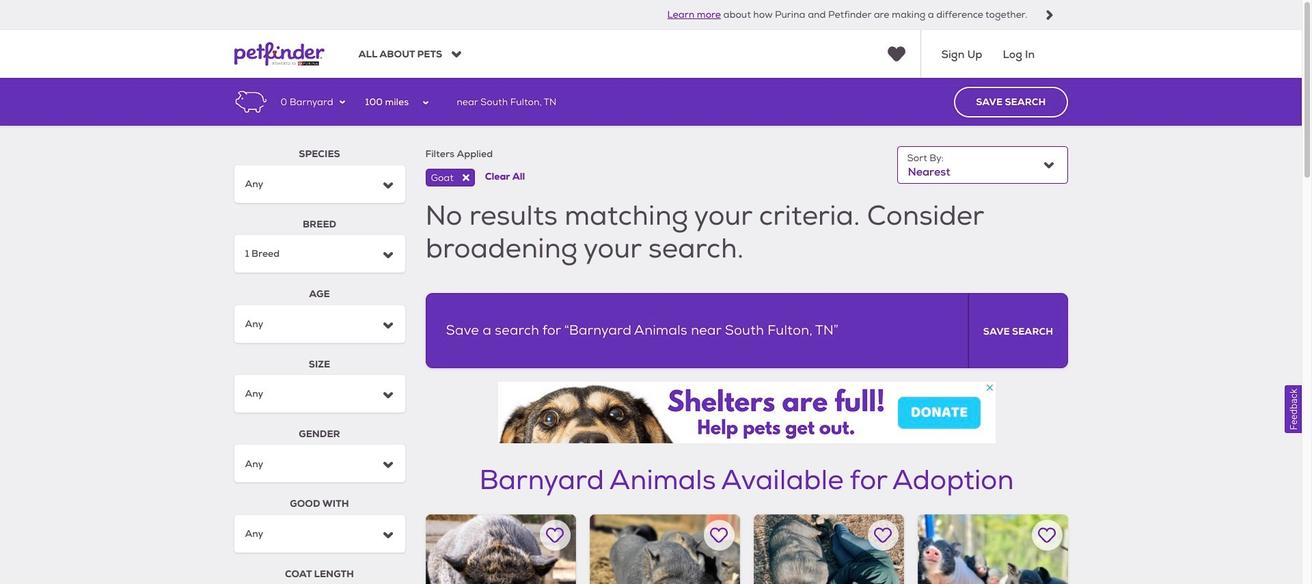 Task type: describe. For each thing, give the bounding box(es) containing it.
petfinder home image
[[234, 30, 324, 78]]

advertisement element
[[498, 382, 996, 444]]



Task type: vqa. For each thing, say whether or not it's contained in the screenshot.
Zoe, adoptable Cat, Senior Female Domestic Short Hair, 15 miles away. image
no



Task type: locate. For each thing, give the bounding box(es) containing it.
otis, adoptable pig, senior male pig, asheville, nc. image
[[426, 515, 576, 584]]

main content
[[0, 78, 1302, 584]]

dr peanut butter, adoptable pot bellied, adult female pot bellied mix, tarentum, pa. image
[[590, 515, 740, 584]]

piglets! , adoptable pot bellied, baby female pot bellied, darlington, sc. image
[[918, 515, 1068, 584]]

petunia, adoptable pot bellied, adult female pot bellied, brownsburg, in. image
[[754, 515, 904, 584]]



